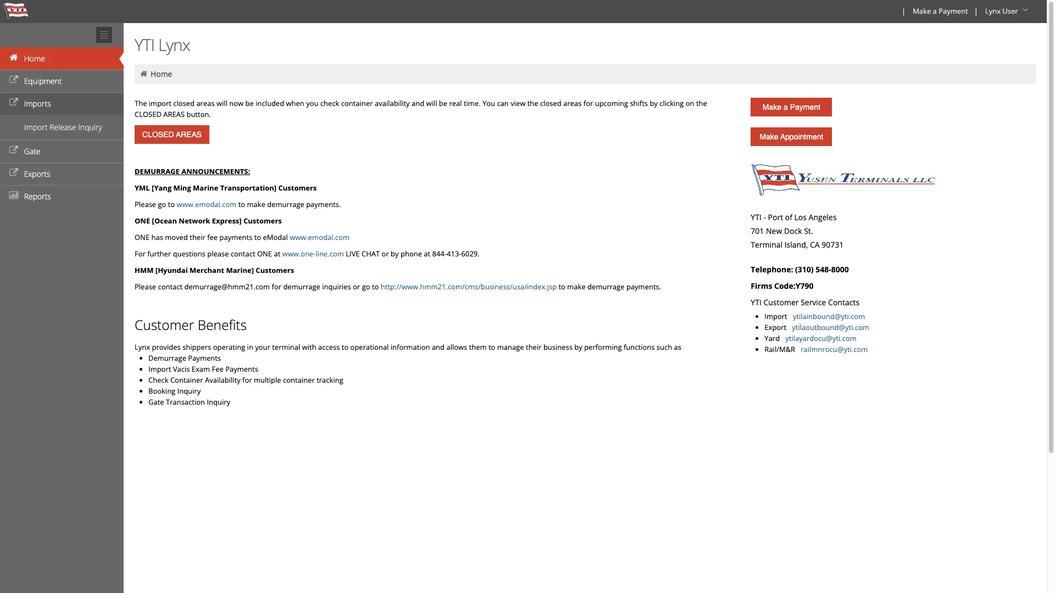 Task type: vqa. For each thing, say whether or not it's contained in the screenshot.
middle Import
yes



Task type: locate. For each thing, give the bounding box(es) containing it.
can
[[497, 98, 509, 108]]

areas
[[163, 109, 185, 119]]

2 vertical spatial one
[[257, 249, 272, 259]]

1 horizontal spatial by
[[575, 342, 583, 352]]

2 | from the left
[[974, 6, 978, 16]]

1 horizontal spatial their
[[526, 342, 542, 352]]

closed
[[135, 109, 162, 119]]

1 external link image from the top
[[8, 76, 19, 84]]

1 vertical spatial www.emodal.com
[[290, 233, 350, 242]]

please down hmm
[[135, 282, 156, 292]]

0 horizontal spatial customer
[[135, 316, 194, 334]]

0 horizontal spatial a
[[784, 103, 788, 112]]

for left 'upcoming'
[[584, 98, 593, 108]]

2 vertical spatial yti
[[751, 297, 762, 308]]

0 horizontal spatial www.emodal.com link
[[177, 200, 237, 209]]

their right manage
[[526, 342, 542, 352]]

you
[[483, 98, 495, 108]]

1 vertical spatial go
[[362, 282, 370, 292]]

their
[[190, 233, 205, 242], [526, 342, 542, 352]]

import up export
[[765, 312, 788, 322]]

gate link
[[0, 140, 124, 163]]

1 horizontal spatial or
[[382, 249, 389, 259]]

None submit
[[135, 125, 210, 144]]

payment
[[939, 6, 968, 16], [790, 103, 821, 112]]

and inside lynx provides shippers operating in your terminal with access to operational information and allows them to manage their business by performing functions such as demurrage payments import vacis exam fee payments check container availability for multiple container tracking booking inquiry gate transaction inquiry
[[432, 342, 445, 352]]

import release inquiry link
[[0, 119, 124, 136]]

phone
[[401, 249, 422, 259]]

payments up exam
[[188, 353, 221, 363]]

home
[[24, 53, 45, 64], [151, 69, 172, 79]]

business
[[544, 342, 573, 352]]

bar chart image
[[8, 192, 19, 200]]

included
[[256, 98, 284, 108]]

payment left 'lynx user'
[[939, 6, 968, 16]]

1 vertical spatial make a payment link
[[751, 98, 832, 117]]

contact down 'one has moved their fee payments to emodal www.emodal.com'
[[231, 249, 255, 259]]

by left phone
[[391, 249, 399, 259]]

1 vertical spatial gate
[[148, 397, 164, 407]]

or right chat
[[382, 249, 389, 259]]

closed up areas
[[173, 98, 195, 108]]

lynx for user
[[985, 6, 1001, 16]]

for left 'multiple' at bottom
[[242, 375, 252, 385]]

1 be from the left
[[245, 98, 254, 108]]

2 horizontal spatial inquiry
[[207, 397, 230, 407]]

2 please from the top
[[135, 282, 156, 292]]

island,
[[785, 240, 808, 250]]

1 please from the top
[[135, 200, 156, 209]]

0 horizontal spatial contact
[[158, 282, 183, 292]]

1 vertical spatial inquiry
[[177, 386, 201, 396]]

appointment
[[781, 132, 824, 141]]

please down yml
[[135, 200, 156, 209]]

external link image
[[8, 76, 19, 84], [8, 99, 19, 107], [8, 147, 19, 154], [8, 169, 19, 177]]

for down for further questions please contact one at www.one-line.com live chat or by phone at 844-413-6029.
[[272, 282, 281, 292]]

customer up provides
[[135, 316, 194, 334]]

home link right home image
[[151, 69, 172, 79]]

1 horizontal spatial import
[[148, 364, 171, 374]]

0 horizontal spatial be
[[245, 98, 254, 108]]

external link image inside 'imports' link
[[8, 99, 19, 107]]

4 external link image from the top
[[8, 169, 19, 177]]

90731
[[822, 240, 844, 250]]

you
[[306, 98, 319, 108]]

0 horizontal spatial closed
[[173, 98, 195, 108]]

inquiry right release
[[78, 122, 102, 132]]

closed right view
[[540, 98, 562, 108]]

inquiry
[[78, 122, 102, 132], [177, 386, 201, 396], [207, 397, 230, 407]]

yti - port of los angeles 701 new dock st. terminal island, ca 90731
[[751, 212, 844, 250]]

export
[[765, 323, 790, 333]]

1 vertical spatial www.emodal.com link
[[290, 233, 350, 242]]

one left has at the top left of the page
[[135, 233, 150, 242]]

0 vertical spatial payments.
[[306, 200, 341, 209]]

container left tracking
[[283, 375, 315, 385]]

home right home icon
[[24, 53, 45, 64]]

-
[[764, 212, 766, 223]]

1 vertical spatial customer
[[135, 316, 194, 334]]

0 vertical spatial payments
[[188, 353, 221, 363]]

go down "[yang"
[[158, 200, 166, 209]]

external link image inside equipment link
[[8, 76, 19, 84]]

by right business
[[575, 342, 583, 352]]

1 horizontal spatial be
[[439, 98, 447, 108]]

exports
[[24, 169, 50, 179]]

yti inside yti - port of los angeles 701 new dock st. terminal island, ca 90731
[[751, 212, 762, 223]]

0 vertical spatial please
[[135, 200, 156, 209]]

1 vertical spatial make
[[763, 103, 782, 112]]

check
[[148, 375, 168, 385]]

0 vertical spatial a
[[933, 6, 937, 16]]

0 vertical spatial gate
[[24, 146, 40, 157]]

when
[[286, 98, 304, 108]]

service
[[801, 297, 826, 308]]

multiple
[[254, 375, 281, 385]]

0 vertical spatial their
[[190, 233, 205, 242]]

one has moved their fee payments to emodal www.emodal.com
[[135, 233, 350, 242]]

home link
[[0, 47, 124, 70], [151, 69, 172, 79]]

home right home image
[[151, 69, 172, 79]]

0 vertical spatial yti
[[135, 34, 155, 56]]

the right view
[[528, 98, 538, 108]]

go right inquiries
[[362, 282, 370, 292]]

1 vertical spatial one
[[135, 233, 150, 242]]

external link image inside gate link
[[8, 147, 19, 154]]

inquiry down availability
[[207, 397, 230, 407]]

844-
[[432, 249, 447, 259]]

for inside lynx provides shippers operating in your terminal with access to operational information and allows them to manage their business by performing functions such as demurrage payments import vacis exam fee payments check container availability for multiple container tracking booking inquiry gate transaction inquiry
[[242, 375, 252, 385]]

new
[[766, 226, 782, 236]]

1 horizontal spatial areas
[[564, 98, 582, 108]]

reports link
[[0, 185, 124, 208]]

at
[[274, 249, 280, 259], [424, 249, 431, 259]]

2 horizontal spatial lynx
[[985, 6, 1001, 16]]

1 horizontal spatial make a payment link
[[908, 0, 972, 23]]

1 horizontal spatial payment
[[939, 6, 968, 16]]

be right now at the left of the page
[[245, 98, 254, 108]]

or
[[382, 249, 389, 259], [353, 282, 360, 292]]

lynx user link
[[981, 0, 1035, 23]]

yti up home image
[[135, 34, 155, 56]]

will left real
[[426, 98, 437, 108]]

0 vertical spatial make a payment link
[[908, 0, 972, 23]]

make appointment link
[[751, 128, 832, 146]]

2 vertical spatial for
[[242, 375, 252, 385]]

will left now at the left of the page
[[217, 98, 228, 108]]

1 vertical spatial payments.
[[627, 282, 661, 292]]

www.emodal.com link up www.one-line.com link
[[290, 233, 350, 242]]

2 vertical spatial customers
[[256, 265, 294, 275]]

0 horizontal spatial make
[[247, 200, 265, 209]]

and
[[412, 98, 424, 108], [432, 342, 445, 352]]

payments.
[[306, 200, 341, 209], [627, 282, 661, 292]]

yti for yti lynx
[[135, 34, 155, 56]]

www.emodal.com link down marine
[[177, 200, 237, 209]]

1 vertical spatial home
[[151, 69, 172, 79]]

0 horizontal spatial make a payment link
[[751, 98, 832, 117]]

container right the check
[[341, 98, 373, 108]]

container
[[341, 98, 373, 108], [283, 375, 315, 385]]

1 the from the left
[[528, 98, 538, 108]]

manage
[[497, 342, 524, 352]]

1 will from the left
[[217, 98, 228, 108]]

lynx inside lynx provides shippers operating in your terminal with access to operational information and allows them to manage their business by performing functions such as demurrage payments import vacis exam fee payments check container availability for multiple container tracking booking inquiry gate transaction inquiry
[[135, 342, 150, 352]]

1 vertical spatial customers
[[243, 216, 282, 226]]

1 horizontal spatial |
[[974, 6, 978, 16]]

line.com
[[316, 249, 344, 259]]

gate up the exports
[[24, 146, 40, 157]]

code:y790
[[774, 281, 814, 291]]

make for make appointment link
[[760, 132, 779, 141]]

make for make a payment link to the bottom
[[763, 103, 782, 112]]

0 vertical spatial one
[[135, 216, 150, 226]]

one [ocean network express] customers
[[135, 216, 282, 226]]

make a payment
[[913, 6, 968, 16], [763, 103, 821, 112]]

their left fee
[[190, 233, 205, 242]]

check
[[320, 98, 339, 108]]

customers down 'www.one-'
[[256, 265, 294, 275]]

0 vertical spatial by
[[650, 98, 658, 108]]

import down imports
[[24, 122, 48, 132]]

one down emodal
[[257, 249, 272, 259]]

www.emodal.com link
[[177, 200, 237, 209], [290, 233, 350, 242]]

container
[[170, 375, 203, 385]]

availability
[[375, 98, 410, 108]]

for further questions please contact one at www.one-line.com live chat or by phone at 844-413-6029.
[[135, 249, 480, 259]]

at left 844-
[[424, 249, 431, 259]]

lynx inside "link"
[[985, 6, 1001, 16]]

gate down booking
[[148, 397, 164, 407]]

will
[[217, 98, 228, 108], [426, 98, 437, 108]]

3 external link image from the top
[[8, 147, 19, 154]]

[yang
[[152, 183, 172, 193]]

contact down [hyundai on the left of page
[[158, 282, 183, 292]]

yti
[[135, 34, 155, 56], [751, 212, 762, 223], [751, 297, 762, 308]]

0 horizontal spatial payments.
[[306, 200, 341, 209]]

[ocean
[[152, 216, 177, 226]]

0 vertical spatial make a payment
[[913, 6, 968, 16]]

external link image inside exports link
[[8, 169, 19, 177]]

real
[[449, 98, 462, 108]]

0 horizontal spatial make a payment
[[763, 103, 821, 112]]

the
[[528, 98, 538, 108], [696, 98, 707, 108]]

0 horizontal spatial home link
[[0, 47, 124, 70]]

make appointment
[[760, 132, 824, 141]]

2 external link image from the top
[[8, 99, 19, 107]]

0 horizontal spatial |
[[902, 6, 906, 16]]

external link image for equipment
[[8, 76, 19, 84]]

at down emodal
[[274, 249, 280, 259]]

1 horizontal spatial www.emodal.com link
[[290, 233, 350, 242]]

1 vertical spatial their
[[526, 342, 542, 352]]

to
[[168, 200, 175, 209], [238, 200, 245, 209], [254, 233, 261, 242], [372, 282, 379, 292], [559, 282, 566, 292], [342, 342, 349, 352], [489, 342, 495, 352]]

0 vertical spatial for
[[584, 98, 593, 108]]

by right shifts
[[650, 98, 658, 108]]

or right inquiries
[[353, 282, 360, 292]]

1 horizontal spatial at
[[424, 249, 431, 259]]

the import closed areas will now be included when you check container availability and will be real time.  you can view the closed areas for upcoming shifts by clicking on the closed areas button.
[[135, 98, 707, 119]]

customers right transportation]
[[278, 183, 317, 193]]

http://www.hmm21.com/cms/business/usa/index.jsp link
[[381, 282, 557, 292]]

2 at from the left
[[424, 249, 431, 259]]

0 vertical spatial go
[[158, 200, 166, 209]]

merchant
[[190, 265, 224, 275]]

2 will from the left
[[426, 98, 437, 108]]

angle down image
[[1020, 6, 1031, 14]]

customers up emodal
[[243, 216, 282, 226]]

ytilaoutbound@yti.com link
[[792, 323, 870, 333]]

www.emodal.com down marine
[[177, 200, 237, 209]]

1 vertical spatial by
[[391, 249, 399, 259]]

2 be from the left
[[439, 98, 447, 108]]

the
[[135, 98, 147, 108]]

for inside the import closed areas will now be included when you check container availability and will be real time.  you can view the closed areas for upcoming shifts by clicking on the closed areas button.
[[584, 98, 593, 108]]

1 vertical spatial and
[[432, 342, 445, 352]]

2 horizontal spatial import
[[765, 312, 788, 322]]

1 vertical spatial payments
[[225, 364, 258, 374]]

0 horizontal spatial home
[[24, 53, 45, 64]]

yti for yti customer service contacts
[[751, 297, 762, 308]]

1 horizontal spatial and
[[432, 342, 445, 352]]

import up check
[[148, 364, 171, 374]]

0 vertical spatial contact
[[231, 249, 255, 259]]

0 horizontal spatial container
[[283, 375, 315, 385]]

import ytilainbound@yti.com
[[765, 312, 865, 322]]

payments
[[220, 233, 252, 242]]

0 horizontal spatial their
[[190, 233, 205, 242]]

1 at from the left
[[274, 249, 280, 259]]

home link up equipment
[[0, 47, 124, 70]]

1 vertical spatial for
[[272, 282, 281, 292]]

2 horizontal spatial for
[[584, 98, 593, 108]]

import release inquiry
[[24, 122, 102, 132]]

payment up appointment
[[790, 103, 821, 112]]

0 horizontal spatial by
[[391, 249, 399, 259]]

angeles
[[809, 212, 837, 223]]

6029.
[[461, 249, 480, 259]]

closed
[[173, 98, 195, 108], [540, 98, 562, 108]]

lynx
[[985, 6, 1001, 16], [158, 34, 190, 56], [135, 342, 150, 352]]

access
[[318, 342, 340, 352]]

areas left 'upcoming'
[[564, 98, 582, 108]]

www.emodal.com link for to make demurrage payments.
[[177, 200, 237, 209]]

the right on
[[696, 98, 707, 108]]

1 horizontal spatial gate
[[148, 397, 164, 407]]

0 horizontal spatial import
[[24, 122, 48, 132]]

one left [ocean
[[135, 216, 150, 226]]

2 areas from the left
[[564, 98, 582, 108]]

railmnrocu@yti.com
[[801, 345, 868, 355]]

home image
[[8, 54, 19, 62]]

demurrage
[[148, 353, 186, 363]]

be
[[245, 98, 254, 108], [439, 98, 447, 108]]

be left real
[[439, 98, 447, 108]]

0 vertical spatial import
[[24, 122, 48, 132]]

and right availability
[[412, 98, 424, 108]]

import inside lynx provides shippers operating in your terminal with access to operational information and allows them to manage their business by performing functions such as demurrage payments import vacis exam fee payments check container availability for multiple container tracking booking inquiry gate transaction inquiry
[[148, 364, 171, 374]]

areas up button.
[[196, 98, 215, 108]]

1 vertical spatial or
[[353, 282, 360, 292]]

now
[[229, 98, 244, 108]]

0 horizontal spatial payment
[[790, 103, 821, 112]]

upcoming
[[595, 98, 628, 108]]

0 vertical spatial lynx
[[985, 6, 1001, 16]]

demurrage announcements:
[[135, 167, 250, 176]]

0 vertical spatial and
[[412, 98, 424, 108]]

1 vertical spatial yti
[[751, 212, 762, 223]]

2 the from the left
[[696, 98, 707, 108]]

2 horizontal spatial by
[[650, 98, 658, 108]]

payments up availability
[[225, 364, 258, 374]]

0 vertical spatial container
[[341, 98, 373, 108]]

2 vertical spatial lynx
[[135, 342, 150, 352]]

0 vertical spatial payment
[[939, 6, 968, 16]]

1 horizontal spatial home
[[151, 69, 172, 79]]

1 horizontal spatial go
[[362, 282, 370, 292]]

2 vertical spatial make
[[760, 132, 779, 141]]

and left allows
[[432, 342, 445, 352]]

1 horizontal spatial www.emodal.com
[[290, 233, 350, 242]]

1 horizontal spatial payments
[[225, 364, 258, 374]]

yti down firms
[[751, 297, 762, 308]]

please for please contact demurrage@hmm21.com for demurrage inquiries or go to
[[135, 282, 156, 292]]

www.emodal.com up www.one-line.com link
[[290, 233, 350, 242]]

1 horizontal spatial container
[[341, 98, 373, 108]]

exam
[[192, 364, 210, 374]]

customer down firms code:y790
[[764, 297, 799, 308]]

1 horizontal spatial lynx
[[158, 34, 190, 56]]

1 | from the left
[[902, 6, 906, 16]]

lynx for provides
[[135, 342, 150, 352]]

yti left "-"
[[751, 212, 762, 223]]

inquiry down container
[[177, 386, 201, 396]]

1 horizontal spatial make
[[567, 282, 586, 292]]

0 horizontal spatial go
[[158, 200, 166, 209]]



Task type: describe. For each thing, give the bounding box(es) containing it.
1 horizontal spatial a
[[933, 6, 937, 16]]

time.
[[464, 98, 481, 108]]

dock
[[784, 226, 802, 236]]

as
[[674, 342, 682, 352]]

0 horizontal spatial or
[[353, 282, 360, 292]]

one for one [ocean network express] customers
[[135, 216, 150, 226]]

2 closed from the left
[[540, 98, 562, 108]]

(310)
[[795, 264, 814, 275]]

reports
[[24, 191, 51, 202]]

further
[[147, 249, 171, 259]]

for
[[135, 249, 146, 259]]

ytilayardocu@yti.com link
[[786, 334, 857, 344]]

exports link
[[0, 163, 124, 185]]

questions
[[173, 249, 205, 259]]

and inside the import closed areas will now be included when you check container availability and will be real time.  you can view the closed areas for upcoming shifts by clicking on the closed areas button.
[[412, 98, 424, 108]]

ytilaoutbound@yti.com
[[792, 323, 870, 333]]

network
[[179, 216, 210, 226]]

st.
[[804, 226, 813, 236]]

0 vertical spatial customers
[[278, 183, 317, 193]]

equipment link
[[0, 70, 124, 92]]

import for import ytilainbound@yti.com
[[765, 312, 788, 322]]

[hyundai
[[155, 265, 188, 275]]

clicking
[[660, 98, 684, 108]]

1 horizontal spatial contact
[[231, 249, 255, 259]]

such
[[657, 342, 672, 352]]

2 vertical spatial inquiry
[[207, 397, 230, 407]]

1 horizontal spatial for
[[272, 282, 281, 292]]

allows
[[447, 342, 467, 352]]

demurrage
[[135, 167, 180, 176]]

customers for hmm [hyundai merchant marine] customers
[[256, 265, 294, 275]]

container inside lynx provides shippers operating in your terminal with access to operational information and allows them to manage their business by performing functions such as demurrage payments import vacis exam fee payments check container availability for multiple container tracking booking inquiry gate transaction inquiry
[[283, 375, 315, 385]]

1 vertical spatial make a payment
[[763, 103, 821, 112]]

0 vertical spatial make
[[913, 6, 931, 16]]

fee
[[212, 364, 224, 374]]

emodal
[[263, 233, 288, 242]]

8000
[[832, 264, 849, 275]]

external link image for exports
[[8, 169, 19, 177]]

shippers
[[183, 342, 211, 352]]

availability
[[205, 375, 241, 385]]

0 vertical spatial home
[[24, 53, 45, 64]]

0 vertical spatial www.emodal.com
[[177, 200, 237, 209]]

gate inside lynx provides shippers operating in your terminal with access to operational information and allows them to manage their business by performing functions such as demurrage payments import vacis exam fee payments check container availability for multiple container tracking booking inquiry gate transaction inquiry
[[148, 397, 164, 407]]

hmm
[[135, 265, 154, 275]]

operating
[[213, 342, 245, 352]]

inquiries
[[322, 282, 351, 292]]

1 horizontal spatial payments.
[[627, 282, 661, 292]]

user
[[1003, 6, 1018, 16]]

customers for one [ocean network express] customers
[[243, 216, 282, 226]]

ca
[[810, 240, 820, 250]]

customer benefits
[[135, 316, 247, 334]]

terminal
[[751, 240, 783, 250]]

yti customer service contacts
[[751, 297, 860, 308]]

marine
[[193, 183, 218, 193]]

by inside lynx provides shippers operating in your terminal with access to operational information and allows them to manage their business by performing functions such as demurrage payments import vacis exam fee payments check container availability for multiple container tracking booking inquiry gate transaction inquiry
[[575, 342, 583, 352]]

1 horizontal spatial home link
[[151, 69, 172, 79]]

marine]
[[226, 265, 254, 275]]

0 vertical spatial inquiry
[[78, 122, 102, 132]]

1 vertical spatial contact
[[158, 282, 183, 292]]

0 vertical spatial or
[[382, 249, 389, 259]]

express]
[[212, 216, 242, 226]]

functions
[[624, 342, 655, 352]]

shifts
[[630, 98, 648, 108]]

contacts
[[828, 297, 860, 308]]

1 vertical spatial make
[[567, 282, 586, 292]]

1 horizontal spatial make a payment
[[913, 6, 968, 16]]

yti lynx
[[135, 34, 190, 56]]

yti for yti - port of los angeles 701 new dock st. terminal island, ca 90731
[[751, 212, 762, 223]]

them
[[469, 342, 487, 352]]

one for one has moved their fee payments to emodal www.emodal.com
[[135, 233, 150, 242]]

1 closed from the left
[[173, 98, 195, 108]]

www.one-line.com link
[[282, 249, 344, 259]]

telephone:
[[751, 264, 793, 275]]

import for import release inquiry
[[24, 122, 48, 132]]

1 areas from the left
[[196, 98, 215, 108]]

please go to www.emodal.com to make demurrage payments.
[[135, 200, 341, 209]]

lynx provides shippers operating in your terminal with access to operational information and allows them to manage their business by performing functions such as demurrage payments import vacis exam fee payments check container availability for multiple container tracking booking inquiry gate transaction inquiry
[[135, 342, 682, 407]]

import
[[149, 98, 171, 108]]

vacis
[[173, 364, 190, 374]]

external link image for imports
[[8, 99, 19, 107]]

your
[[255, 342, 270, 352]]

gate inside gate link
[[24, 146, 40, 157]]

imports link
[[0, 92, 124, 115]]

please for please go to
[[135, 200, 156, 209]]

port
[[768, 212, 783, 223]]

moved
[[165, 233, 188, 242]]

0 vertical spatial make
[[247, 200, 265, 209]]

equipment
[[24, 76, 62, 86]]

fee
[[207, 233, 218, 242]]

on
[[686, 98, 695, 108]]

yml
[[135, 183, 150, 193]]

railmnrocu@yti.com link
[[801, 345, 868, 355]]

their inside lynx provides shippers operating in your terminal with access to operational information and allows them to manage their business by performing functions such as demurrage payments import vacis exam fee payments check container availability for multiple container tracking booking inquiry gate transaction inquiry
[[526, 342, 542, 352]]

413-
[[447, 249, 461, 259]]

http://www.hmm21.com/cms/business/usa/index.jsp
[[381, 282, 557, 292]]

external link image for gate
[[8, 147, 19, 154]]

ytilainbound@yti.com
[[793, 312, 865, 322]]

0 vertical spatial customer
[[764, 297, 799, 308]]

operational
[[350, 342, 389, 352]]

transaction
[[166, 397, 205, 407]]

benefits
[[198, 316, 247, 334]]

548-
[[816, 264, 832, 275]]

announcements:
[[181, 167, 250, 176]]

booking
[[148, 386, 175, 396]]

hmm [hyundai merchant marine] customers
[[135, 265, 294, 275]]

container inside the import closed areas will now be included when you check container availability and will be real time.  you can view the closed areas for upcoming shifts by clicking on the closed areas button.
[[341, 98, 373, 108]]

telephone: (310) 548-8000
[[751, 264, 849, 275]]

transportation]
[[220, 183, 277, 193]]

by inside the import closed areas will now be included when you check container availability and will be real time.  you can view the closed areas for upcoming shifts by clicking on the closed areas button.
[[650, 98, 658, 108]]

imports
[[24, 98, 51, 109]]

information
[[391, 342, 430, 352]]

701
[[751, 226, 764, 236]]

www.emodal.com link for one has moved their fee payments to emodal www.emodal.com
[[290, 233, 350, 242]]

with
[[302, 342, 316, 352]]

home image
[[139, 70, 149, 78]]

of
[[785, 212, 793, 223]]



